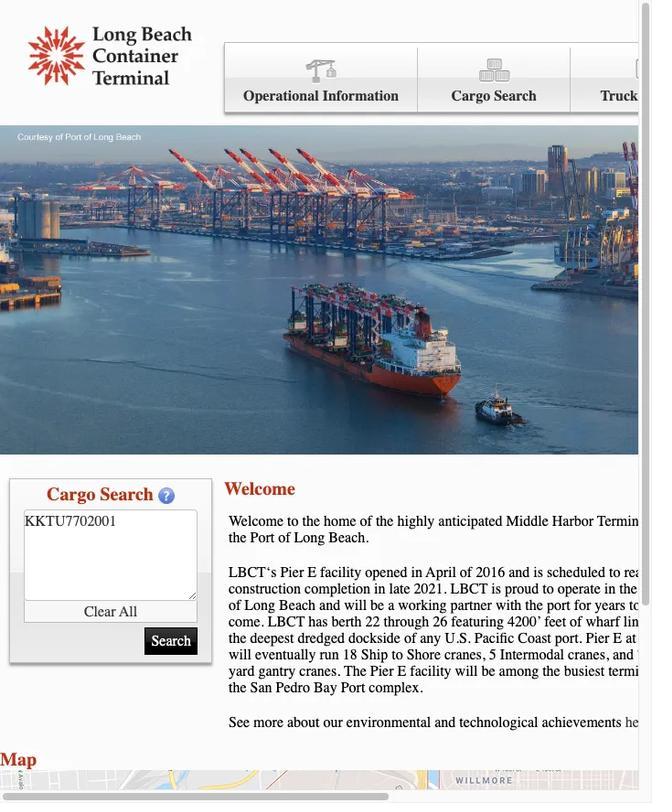 Task type: describe. For each thing, give the bounding box(es) containing it.
environmental
[[347, 715, 431, 731]]

cargo search inside menu bar
[[452, 88, 537, 104]]

cargo search link
[[418, 48, 571, 112]]

welcome for welcome to the home of the highly anticipated middle harbor terminal 
[[229, 513, 284, 530]]

welcome to the home of the highly anticipated middle harbor terminal 
[[229, 513, 653, 546]]

trucker link
[[571, 48, 653, 112]]

1 vertical spatial search
[[100, 484, 154, 505]]

terminal
[[598, 513, 650, 530]]

trucker 
[[601, 88, 653, 104]]

lbct
[[451, 581, 488, 598]]

construction
[[229, 581, 301, 598]]

0 horizontal spatial is
[[492, 581, 501, 598]]

of inside welcome to the home of the highly anticipated middle harbor terminal
[[360, 513, 372, 530]]

technological
[[460, 715, 539, 731]]

harbor
[[553, 513, 594, 530]]

2016
[[476, 565, 505, 581]]

about
[[287, 715, 320, 731]]

Enter container numbers and/ or booking numbers. text field
[[24, 510, 198, 601]]

achievements
[[542, 715, 622, 731]]

more
[[254, 715, 284, 731]]

1 horizontal spatial in
[[411, 565, 423, 581]]

operational information
[[243, 88, 399, 104]]

search inside menu bar
[[494, 88, 537, 104]]

0 horizontal spatial cargo search
[[47, 484, 154, 505]]

1 vertical spatial and
[[435, 715, 456, 731]]

2 horizontal spatial in
[[605, 581, 616, 598]]

trucker
[[601, 88, 652, 104]]

scheduled
[[547, 565, 606, 581]]

and inside lbct's pier e facility opened in april of 2016 and is scheduled to reach construction completion in late 2021.  lbct is proud to operate in the p
[[509, 565, 530, 581]]

map
[[0, 750, 37, 771]]

late
[[389, 581, 411, 598]]

1 horizontal spatial the
[[376, 513, 394, 530]]

anticipated
[[439, 513, 503, 530]]

cargo inside menu bar
[[452, 88, 491, 104]]

see
[[229, 715, 250, 731]]

completion
[[305, 581, 371, 598]]

operational
[[243, 88, 319, 104]]

to inside welcome to the home of the highly anticipated middle harbor terminal
[[287, 513, 299, 530]]

here link
[[626, 715, 651, 731]]

april
[[426, 565, 457, 581]]

1 horizontal spatial to
[[543, 581, 554, 598]]



Task type: locate. For each thing, give the bounding box(es) containing it.
in right operate
[[605, 581, 616, 598]]

see more about our environmental and technological achievements here
[[229, 715, 651, 731]]

information
[[323, 88, 399, 104]]

1 horizontal spatial cargo
[[452, 88, 491, 104]]

and
[[509, 565, 530, 581], [435, 715, 456, 731]]

0 vertical spatial of
[[360, 513, 372, 530]]

in right the late
[[411, 565, 423, 581]]

pier
[[280, 565, 304, 581]]

welcome for welcome
[[224, 479, 295, 500]]

cargo
[[452, 88, 491, 104], [47, 484, 96, 505]]

facility
[[320, 565, 362, 581]]

clear all
[[84, 604, 137, 620]]

and right 2016
[[509, 565, 530, 581]]

highly
[[398, 513, 435, 530]]

of right home
[[360, 513, 372, 530]]

to
[[287, 513, 299, 530], [609, 565, 621, 581], [543, 581, 554, 598]]

home
[[324, 513, 357, 530]]

welcome inside welcome to the home of the highly anticipated middle harbor terminal
[[229, 513, 284, 530]]

to left home
[[287, 513, 299, 530]]

2 horizontal spatial to
[[609, 565, 621, 581]]

0 vertical spatial and
[[509, 565, 530, 581]]

of
[[360, 513, 372, 530], [460, 565, 472, 581]]

cargo search
[[452, 88, 537, 104], [47, 484, 154, 505]]

0 horizontal spatial the
[[302, 513, 320, 530]]

proud
[[505, 581, 539, 598]]

0 vertical spatial cargo search
[[452, 88, 537, 104]]

e
[[308, 565, 317, 581]]

is
[[534, 565, 544, 581], [492, 581, 501, 598]]

lbct's
[[229, 565, 277, 581]]

menu bar
[[224, 42, 653, 113]]

1 horizontal spatial and
[[509, 565, 530, 581]]

the left the highly on the right bottom
[[376, 513, 394, 530]]

of inside lbct's pier e facility opened in april of 2016 and is scheduled to reach construction completion in late 2021.  lbct is proud to operate in the p
[[460, 565, 472, 581]]

0 horizontal spatial search
[[100, 484, 154, 505]]

the right operate
[[620, 581, 638, 598]]

0 horizontal spatial and
[[435, 715, 456, 731]]

2 horizontal spatial the
[[620, 581, 638, 598]]

0 vertical spatial welcome
[[224, 479, 295, 500]]

search
[[494, 88, 537, 104], [100, 484, 154, 505]]

the left home
[[302, 513, 320, 530]]

of left 2016
[[460, 565, 472, 581]]

opened
[[365, 565, 408, 581]]

to left reach
[[609, 565, 621, 581]]

1 vertical spatial cargo search
[[47, 484, 154, 505]]

clear all button
[[24, 601, 198, 623]]

2021.
[[414, 581, 447, 598]]

and left technological
[[435, 715, 456, 731]]

1 vertical spatial cargo
[[47, 484, 96, 505]]

is left the proud
[[492, 581, 501, 598]]

None submit
[[145, 628, 198, 655]]

reach
[[624, 565, 653, 581]]

in
[[411, 565, 423, 581], [374, 581, 386, 598], [605, 581, 616, 598]]

the
[[302, 513, 320, 530], [376, 513, 394, 530], [620, 581, 638, 598]]

is left scheduled
[[534, 565, 544, 581]]

operate
[[558, 581, 601, 598]]

to right the proud
[[543, 581, 554, 598]]

1 vertical spatial of
[[460, 565, 472, 581]]

welcome
[[224, 479, 295, 500], [229, 513, 284, 530]]

here
[[626, 715, 651, 731]]

1 horizontal spatial of
[[460, 565, 472, 581]]

operational information link
[[225, 48, 418, 112]]

middle
[[507, 513, 549, 530]]

menu bar containing operational information
[[224, 42, 653, 113]]

in left the late
[[374, 581, 386, 598]]

0 horizontal spatial in
[[374, 581, 386, 598]]

0 horizontal spatial cargo
[[47, 484, 96, 505]]

lbct's pier e facility opened in april of 2016 and is scheduled to reach construction completion in late 2021.  lbct is proud to operate in the p
[[229, 565, 653, 696]]

the inside lbct's pier e facility opened in april of 2016 and is scheduled to reach construction completion in late 2021.  lbct is proud to operate in the p
[[620, 581, 638, 598]]

0 horizontal spatial to
[[287, 513, 299, 530]]

0 vertical spatial cargo
[[452, 88, 491, 104]]

1 horizontal spatial search
[[494, 88, 537, 104]]

our
[[324, 715, 343, 731]]

1 vertical spatial welcome
[[229, 513, 284, 530]]

0 vertical spatial search
[[494, 88, 537, 104]]

1 horizontal spatial is
[[534, 565, 544, 581]]

0 horizontal spatial of
[[360, 513, 372, 530]]

clear
[[84, 604, 116, 620]]

1 horizontal spatial cargo search
[[452, 88, 537, 104]]

all
[[119, 604, 137, 620]]



Task type: vqa. For each thing, say whether or not it's contained in the screenshot.
of in Welcome To The Home Of The Highly Anticipated Middle Harbor Terminal
yes



